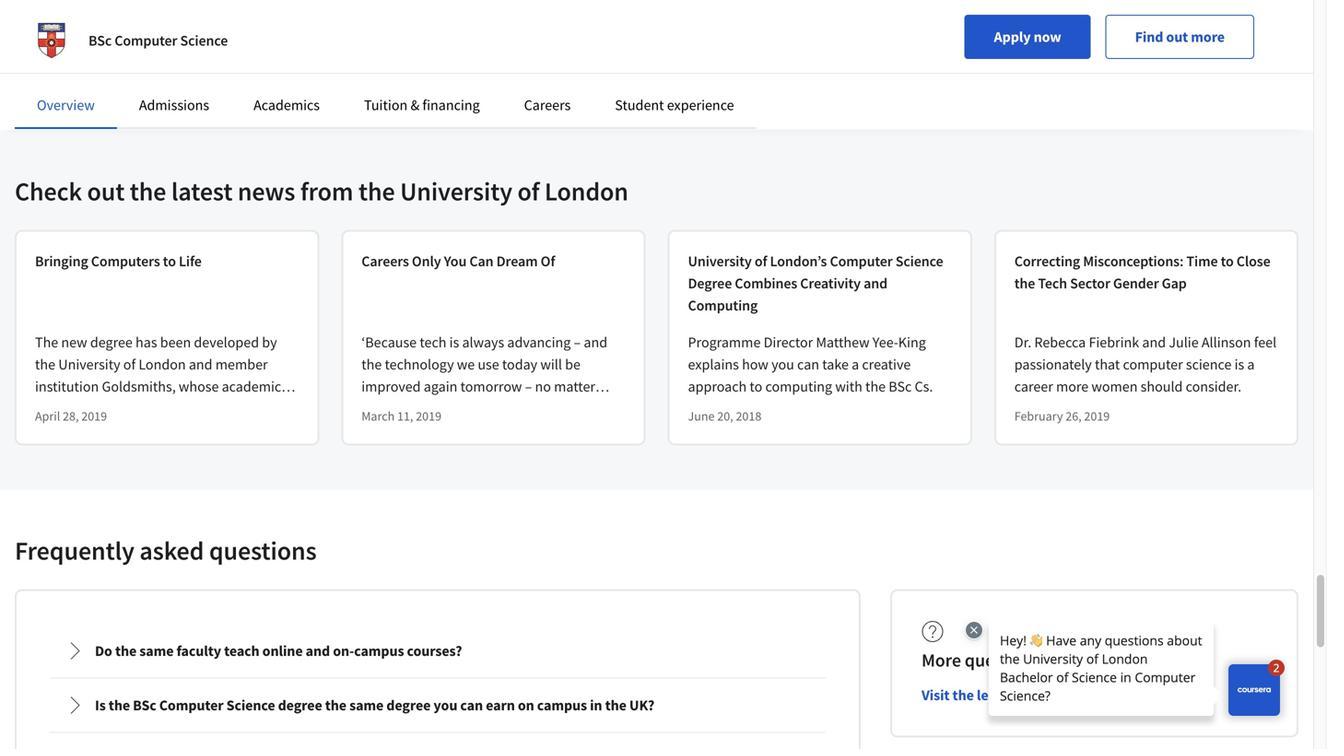 Task type: locate. For each thing, give the bounding box(es) containing it.
1 horizontal spatial careers
[[524, 96, 571, 114]]

–
[[574, 333, 581, 351], [525, 377, 532, 396]]

only
[[412, 252, 441, 270]]

1 horizontal spatial is
[[1235, 355, 1244, 374]]

experience right student
[[667, 96, 734, 114]]

is inside 'because tech is always advancing – and the technology we use today will be improved again tomorrow – no matter what industry you go into there are endless opportunities.'
[[449, 333, 459, 351]]

of up the goldsmiths,
[[123, 355, 136, 374]]

by
[[262, 333, 277, 351]]

you left go
[[449, 399, 472, 418]]

2 vertical spatial you
[[434, 696, 457, 715]]

computers
[[91, 252, 160, 270]]

0 vertical spatial campus
[[354, 642, 404, 660]]

3 2019 from the left
[[1084, 408, 1110, 424]]

degree
[[688, 274, 732, 292]]

computer down faculty
[[159, 696, 224, 715]]

'because tech is always advancing – and the technology we use today will be improved again tomorrow – no matter what industry you go into there are endless opportunities.'
[[362, 333, 607, 440]]

computer inside dropdown button
[[159, 696, 224, 715]]

0 horizontal spatial a
[[162, 422, 170, 440]]

in left uk?‎
[[590, 696, 602, 715]]

out for check
[[87, 175, 125, 207]]

degree down courses?
[[386, 696, 431, 715]]

can
[[797, 355, 819, 374], [460, 696, 483, 715]]

0 horizontal spatial 2019
[[81, 408, 107, 424]]

creative
[[862, 355, 911, 374]]

is the bsc computer science degree the same degree you can earn on campus in the uk?‎ button
[[51, 680, 825, 731]]

is
[[95, 696, 106, 715]]

the right is
[[109, 696, 130, 715]]

1 horizontal spatial london
[[545, 175, 628, 207]]

extensive
[[68, 399, 125, 418]]

0 horizontal spatial is
[[449, 333, 459, 351]]

careers left student
[[524, 96, 571, 114]]

1 vertical spatial campus
[[537, 696, 587, 715]]

0 horizontal spatial science
[[98, 422, 144, 440]]

should
[[1141, 377, 1183, 396]]

of up combines
[[755, 252, 767, 270]]

the right from
[[358, 175, 395, 207]]

combines
[[735, 274, 797, 292]]

– up be
[[574, 333, 581, 351]]

to left 'wide' on the left bottom of the page
[[147, 422, 159, 440]]

and left on-
[[306, 642, 330, 660]]

computer for university of london's computer science degree combines creativity and computing
[[830, 252, 893, 270]]

0 horizontal spatial –
[[525, 377, 532, 396]]

computer
[[114, 31, 177, 50], [830, 252, 893, 270], [159, 696, 224, 715]]

computer up admissions
[[114, 31, 177, 50]]

0 vertical spatial can
[[797, 355, 819, 374]]

same left faculty
[[139, 642, 174, 660]]

the inside correcting misconceptions: time to close the tech sector gender gap
[[1015, 274, 1035, 292]]

1 horizontal spatial degree
[[278, 696, 322, 715]]

of up dream
[[517, 175, 540, 207]]

academics link
[[254, 96, 320, 114]]

applying
[[213, 399, 266, 418]]

explains
[[688, 355, 739, 374]]

to right time
[[1221, 252, 1234, 270]]

out inside button
[[1166, 28, 1188, 46]]

0 vertical spatial is
[[449, 333, 459, 351]]

0 vertical spatial science
[[1186, 355, 1232, 374]]

of down applying
[[243, 422, 255, 440]]

and inside the new degree has been developed by the university of london and member institution goldsmiths, whose academics have extensive experience in applying computer science to a wide range of fields.
[[189, 355, 212, 374]]

careers only you can dream of
[[362, 252, 555, 270]]

2 horizontal spatial university
[[688, 252, 752, 270]]

whose
[[179, 377, 219, 396]]

the
[[130, 175, 166, 207], [358, 175, 395, 207], [1015, 274, 1035, 292], [35, 355, 55, 374], [362, 355, 382, 374], [865, 377, 886, 396], [115, 642, 137, 660], [953, 686, 974, 704], [109, 696, 130, 715], [325, 696, 347, 715], [605, 696, 627, 715]]

bsc
[[88, 31, 112, 50], [889, 377, 912, 396], [133, 696, 156, 715]]

1 vertical spatial out
[[87, 175, 125, 207]]

range
[[205, 422, 240, 440]]

bsc inside dropdown button
[[133, 696, 156, 715]]

a inside dr. rebecca fiebrink and julie allinson feel passionately that computer science is a career more women should consider.
[[1247, 355, 1255, 374]]

the left uk?‎
[[605, 696, 627, 715]]

student
[[615, 96, 664, 114]]

science for university of london's computer science degree combines creativity and computing
[[896, 252, 943, 270]]

april
[[35, 408, 60, 424]]

2019 right 28,
[[81, 408, 107, 424]]

1 vertical spatial more
[[1056, 377, 1089, 396]]

collapsed list
[[46, 621, 829, 749]]

bsc right is
[[133, 696, 156, 715]]

0 vertical spatial careers
[[524, 96, 571, 114]]

0 horizontal spatial more
[[1056, 377, 1089, 396]]

2019 right 26, on the bottom of the page
[[1084, 408, 1110, 424]]

find out more button
[[1106, 15, 1254, 59]]

you
[[444, 252, 467, 270]]

the down the creative
[[865, 377, 886, 396]]

to down how
[[750, 377, 762, 396]]

a inside programme director matthew yee-king explains how you can take a creative approach to computing with the bsc cs.
[[852, 355, 859, 374]]

you down director at the right of the page
[[771, 355, 794, 374]]

a down feel
[[1247, 355, 1255, 374]]

1 vertical spatial is
[[1235, 355, 1244, 374]]

the inside dropdown button
[[115, 642, 137, 660]]

0 vertical spatial more
[[1191, 28, 1225, 46]]

science up king
[[896, 252, 943, 270]]

university down new
[[58, 355, 120, 374]]

same
[[139, 642, 174, 660], [349, 696, 384, 715]]

0 vertical spatial computer
[[1123, 355, 1183, 374]]

computer down have
[[35, 422, 95, 440]]

same inside dropdown button
[[349, 696, 384, 715]]

1 vertical spatial university
[[688, 252, 752, 270]]

more right 'find'
[[1191, 28, 1225, 46]]

the left tech
[[1015, 274, 1035, 292]]

1 horizontal spatial out
[[1166, 28, 1188, 46]]

1 horizontal spatial can
[[797, 355, 819, 374]]

can inside programme director matthew yee-king explains how you can take a creative approach to computing with the bsc cs.
[[797, 355, 819, 374]]

computer up should on the bottom of the page
[[1123, 355, 1183, 374]]

careers left only
[[362, 252, 409, 270]]

university up degree on the top of the page
[[688, 252, 752, 270]]

0 horizontal spatial university
[[58, 355, 120, 374]]

programme
[[688, 333, 761, 351]]

and inside dropdown button
[[306, 642, 330, 660]]

1 2019 from the left
[[81, 408, 107, 424]]

campus up is the bsc computer science degree the same degree you can earn on campus in the uk?‎
[[354, 642, 404, 660]]

teach
[[224, 642, 260, 660]]

no
[[535, 377, 551, 396]]

science inside the new degree has been developed by the university of london and member institution goldsmiths, whose academics have extensive experience in applying computer science to a wide range of fields.
[[98, 422, 144, 440]]

more down passionately
[[1056, 377, 1089, 396]]

can inside dropdown button
[[460, 696, 483, 715]]

london down been
[[139, 355, 186, 374]]

0 vertical spatial in
[[198, 399, 210, 418]]

science
[[1186, 355, 1232, 374], [98, 422, 144, 440]]

more inside dr. rebecca fiebrink and julie allinson feel passionately that computer science is a career more women should consider.
[[1056, 377, 1089, 396]]

2 horizontal spatial bsc
[[889, 377, 912, 396]]

and right creativity
[[864, 274, 888, 292]]

computer for is the bsc computer science degree the same degree you can earn on campus in the uk?‎
[[159, 696, 224, 715]]

university of london logo image
[[29, 18, 74, 63]]

2 2019 from the left
[[416, 408, 442, 424]]

tech
[[1038, 274, 1067, 292]]

same down on-
[[349, 696, 384, 715]]

the right the do
[[115, 642, 137, 660]]

endless
[[362, 422, 409, 440]]

science up admissions
[[180, 31, 228, 50]]

– left no
[[525, 377, 532, 396]]

the down 'because
[[362, 355, 382, 374]]

to inside programme director matthew yee-king explains how you can take a creative approach to computing with the bsc cs.
[[750, 377, 762, 396]]

0 horizontal spatial bsc
[[88, 31, 112, 50]]

academics
[[222, 377, 287, 396]]

university inside the new degree has been developed by the university of london and member institution goldsmiths, whose academics have extensive experience in applying computer science to a wide range of fields.
[[58, 355, 120, 374]]

and
[[864, 274, 888, 292], [584, 333, 607, 351], [1142, 333, 1166, 351], [189, 355, 212, 374], [306, 642, 330, 660]]

0 horizontal spatial campus
[[354, 642, 404, 660]]

0 horizontal spatial london
[[139, 355, 186, 374]]

of
[[517, 175, 540, 207], [755, 252, 767, 270], [123, 355, 136, 374], [243, 422, 255, 440]]

computing
[[765, 377, 832, 396]]

0 horizontal spatial computer
[[35, 422, 95, 440]]

0 vertical spatial you
[[771, 355, 794, 374]]

computer up creativity
[[830, 252, 893, 270]]

0 horizontal spatial can
[[460, 696, 483, 715]]

1 horizontal spatial –
[[574, 333, 581, 351]]

can up computing on the bottom of the page
[[797, 355, 819, 374]]

1 vertical spatial science
[[896, 252, 943, 270]]

1 vertical spatial same
[[349, 696, 384, 715]]

allinson
[[1202, 333, 1251, 351]]

computer inside university of london's computer science degree combines creativity and computing
[[830, 252, 893, 270]]

1 vertical spatial you
[[449, 399, 472, 418]]

1 horizontal spatial experience
[[667, 96, 734, 114]]

matthew
[[816, 333, 870, 351]]

0 horizontal spatial same
[[139, 642, 174, 660]]

in
[[198, 399, 210, 418], [590, 696, 602, 715]]

out right 'find'
[[1166, 28, 1188, 46]]

london up of
[[545, 175, 628, 207]]

a right take
[[852, 355, 859, 374]]

2 vertical spatial science
[[226, 696, 275, 715]]

bsc left cs.
[[889, 377, 912, 396]]

you left earn
[[434, 696, 457, 715]]

have
[[35, 399, 65, 418]]

0 horizontal spatial degree
[[90, 333, 133, 351]]

1 horizontal spatial science
[[1186, 355, 1232, 374]]

degree left has
[[90, 333, 133, 351]]

0 vertical spatial out
[[1166, 28, 1188, 46]]

0 horizontal spatial careers
[[362, 252, 409, 270]]

is the bsc computer science degree the same degree you can earn on campus in the uk?‎
[[95, 696, 655, 715]]

1 vertical spatial london
[[139, 355, 186, 374]]

1 vertical spatial computer
[[830, 252, 893, 270]]

do the same faculty teach online and on-campus courses?
[[95, 642, 462, 660]]

and up whose
[[189, 355, 212, 374]]

careers link
[[524, 96, 571, 114]]

1 horizontal spatial a
[[852, 355, 859, 374]]

june 20, 2018
[[688, 408, 762, 424]]

1 horizontal spatial campus
[[537, 696, 587, 715]]

again
[[424, 377, 457, 396]]

2 vertical spatial university
[[58, 355, 120, 374]]

visit the learner help center
[[922, 686, 1098, 704]]

king
[[898, 333, 926, 351]]

degree
[[90, 333, 133, 351], [278, 696, 322, 715], [386, 696, 431, 715]]

frequently asked questions
[[15, 534, 317, 567]]

0 horizontal spatial in
[[198, 399, 210, 418]]

university of london's computer science degree combines creativity and computing
[[688, 252, 943, 315]]

computer
[[1123, 355, 1183, 374], [35, 422, 95, 440]]

science inside dr. rebecca fiebrink and julie allinson feel passionately that computer science is a career more women should consider.
[[1186, 355, 1232, 374]]

0 vertical spatial –
[[574, 333, 581, 351]]

0 vertical spatial bsc
[[88, 31, 112, 50]]

2 vertical spatial computer
[[159, 696, 224, 715]]

bsc right university of london logo
[[88, 31, 112, 50]]

1 horizontal spatial bsc
[[133, 696, 156, 715]]

1 horizontal spatial in
[[590, 696, 602, 715]]

same inside dropdown button
[[139, 642, 174, 660]]

campus right on
[[537, 696, 587, 715]]

can left earn
[[460, 696, 483, 715]]

is down allinson
[[1235, 355, 1244, 374]]

campus inside dropdown button
[[354, 642, 404, 660]]

science up consider.
[[1186, 355, 1232, 374]]

you inside dropdown button
[[434, 696, 457, 715]]

institution
[[35, 377, 99, 396]]

1 vertical spatial careers
[[362, 252, 409, 270]]

1 vertical spatial science
[[98, 422, 144, 440]]

1 horizontal spatial same
[[349, 696, 384, 715]]

tuition & financing link
[[364, 96, 480, 114]]

'because
[[362, 333, 417, 351]]

0 vertical spatial experience
[[667, 96, 734, 114]]

out right "check"
[[87, 175, 125, 207]]

experience down the goldsmiths,
[[128, 399, 195, 418]]

1 vertical spatial –
[[525, 377, 532, 396]]

the inside 'because tech is always advancing – and the technology we use today will be improved again tomorrow – no matter what industry you go into there are endless opportunities.'
[[362, 355, 382, 374]]

2 horizontal spatial degree
[[386, 696, 431, 715]]

2 vertical spatial bsc
[[133, 696, 156, 715]]

is
[[449, 333, 459, 351], [1235, 355, 1244, 374]]

list item
[[50, 732, 826, 749]]

science inside dropdown button
[[226, 696, 275, 715]]

2019 for computer
[[81, 408, 107, 424]]

0 vertical spatial university
[[400, 175, 512, 207]]

cs.
[[915, 377, 933, 396]]

1 vertical spatial experience
[[128, 399, 195, 418]]

april 28, 2019
[[35, 408, 107, 424]]

0 vertical spatial same
[[139, 642, 174, 660]]

1 horizontal spatial 2019
[[416, 408, 442, 424]]

frequently
[[15, 534, 134, 567]]

1 vertical spatial can
[[460, 696, 483, 715]]

been
[[160, 333, 191, 351]]

questions?
[[965, 649, 1049, 672]]

goldsmiths,
[[102, 377, 176, 396]]

on-
[[333, 642, 354, 660]]

campus inside dropdown button
[[537, 696, 587, 715]]

faculty
[[177, 642, 221, 660]]

fields.
[[258, 422, 295, 440]]

of
[[541, 252, 555, 270]]

has
[[136, 333, 157, 351]]

is right tech
[[449, 333, 459, 351]]

0 horizontal spatial experience
[[128, 399, 195, 418]]

to left life
[[163, 252, 176, 270]]

close
[[1237, 252, 1271, 270]]

and left julie
[[1142, 333, 1166, 351]]

1 horizontal spatial computer
[[1123, 355, 1183, 374]]

take
[[822, 355, 849, 374]]

1 horizontal spatial more
[[1191, 28, 1225, 46]]

university up you
[[400, 175, 512, 207]]

you inside programme director matthew yee-king explains how you can take a creative approach to computing with the bsc cs.
[[771, 355, 794, 374]]

2019 right '11,'
[[416, 408, 442, 424]]

rebecca
[[1034, 333, 1086, 351]]

in down whose
[[198, 399, 210, 418]]

a left 'wide' on the left bottom of the page
[[162, 422, 170, 440]]

sector
[[1070, 274, 1110, 292]]

2018
[[736, 408, 762, 424]]

1 vertical spatial in
[[590, 696, 602, 715]]

are
[[556, 399, 576, 418]]

overview link
[[37, 96, 95, 114]]

new
[[61, 333, 87, 351]]

0 horizontal spatial out
[[87, 175, 125, 207]]

is inside dr. rebecca fiebrink and julie allinson feel passionately that computer science is a career more women should consider.
[[1235, 355, 1244, 374]]

visit the learner help center link
[[922, 684, 1098, 706]]

1 vertical spatial bsc
[[889, 377, 912, 396]]

more
[[922, 649, 961, 672]]

1 vertical spatial computer
[[35, 422, 95, 440]]

science down extensive
[[98, 422, 144, 440]]

degree down "online"
[[278, 696, 322, 715]]

science down teach
[[226, 696, 275, 715]]

2 horizontal spatial 2019
[[1084, 408, 1110, 424]]

2 horizontal spatial a
[[1247, 355, 1255, 374]]

the down the
[[35, 355, 55, 374]]

science inside university of london's computer science degree combines creativity and computing
[[896, 252, 943, 270]]

tomorrow
[[460, 377, 522, 396]]

and up matter
[[584, 333, 607, 351]]



Task type: describe. For each thing, give the bounding box(es) containing it.
find out more
[[1135, 28, 1225, 46]]

26,
[[1066, 408, 1082, 424]]

the left latest
[[130, 175, 166, 207]]

check
[[15, 175, 82, 207]]

programme director matthew yee-king explains how you can take a creative approach to computing with the bsc cs.
[[688, 333, 933, 396]]

latest
[[171, 175, 233, 207]]

financing
[[422, 96, 480, 114]]

on
[[518, 696, 534, 715]]

do the same faculty teach online and on-campus courses? button
[[51, 625, 825, 677]]

uk?‎
[[629, 696, 655, 715]]

questions
[[209, 534, 317, 567]]

from
[[300, 175, 353, 207]]

london's
[[770, 252, 827, 270]]

0 vertical spatial computer
[[114, 31, 177, 50]]

apply now button
[[965, 15, 1091, 59]]

admissions
[[139, 96, 209, 114]]

dr.
[[1015, 333, 1032, 351]]

london inside the new degree has been developed by the university of london and member institution goldsmiths, whose academics have extensive experience in applying computer science to a wide range of fields.
[[139, 355, 186, 374]]

life
[[179, 252, 202, 270]]

improved
[[362, 377, 421, 396]]

go
[[475, 399, 490, 418]]

consider.
[[1186, 377, 1242, 396]]

academics
[[254, 96, 320, 114]]

28,
[[63, 408, 79, 424]]

computer inside dr. rebecca fiebrink and julie allinson feel passionately that computer science is a career more women should consider.
[[1123, 355, 1183, 374]]

in inside dropdown button
[[590, 696, 602, 715]]

use
[[478, 355, 499, 374]]

in inside the new degree has been developed by the university of london and member institution goldsmiths, whose academics have extensive experience in applying computer science to a wide range of fields.
[[198, 399, 210, 418]]

science for is the bsc computer science degree the same degree you can earn on campus in the uk?‎
[[226, 696, 275, 715]]

will
[[540, 355, 562, 374]]

can
[[469, 252, 494, 270]]

advancing
[[507, 333, 571, 351]]

0 vertical spatial london
[[545, 175, 628, 207]]

help
[[1026, 686, 1055, 704]]

student experience link
[[615, 96, 734, 114]]

more questions?
[[922, 649, 1049, 672]]

industry
[[395, 399, 446, 418]]

admissions link
[[139, 96, 209, 114]]

to inside correcting misconceptions: time to close the tech sector gender gap
[[1221, 252, 1234, 270]]

degree inside the new degree has been developed by the university of london and member institution goldsmiths, whose academics have extensive experience in applying computer science to a wide range of fields.
[[90, 333, 133, 351]]

1 horizontal spatial university
[[400, 175, 512, 207]]

university inside university of london's computer science degree combines creativity and computing
[[688, 252, 752, 270]]

tuition & financing
[[364, 96, 480, 114]]

time
[[1187, 252, 1218, 270]]

director
[[764, 333, 813, 351]]

always
[[462, 333, 504, 351]]

20,
[[717, 408, 733, 424]]

fiebrink
[[1089, 333, 1139, 351]]

and inside dr. rebecca fiebrink and julie allinson feel passionately that computer science is a career more women should consider.
[[1142, 333, 1166, 351]]

of inside university of london's computer science degree combines creativity and computing
[[755, 252, 767, 270]]

feel
[[1254, 333, 1277, 351]]

that
[[1095, 355, 1120, 374]]

gap
[[1162, 274, 1187, 292]]

the inside programme director matthew yee-king explains how you can take a creative approach to computing with the bsc cs.
[[865, 377, 886, 396]]

experience inside the new degree has been developed by the university of london and member institution goldsmiths, whose academics have extensive experience in applying computer science to a wide range of fields.
[[128, 399, 195, 418]]

careers for careers
[[524, 96, 571, 114]]

opportunities.'
[[411, 422, 502, 440]]

february
[[1015, 408, 1063, 424]]

out for find
[[1166, 28, 1188, 46]]

online
[[262, 642, 303, 660]]

the inside the new degree has been developed by the university of london and member institution goldsmiths, whose academics have extensive experience in applying computer science to a wide range of fields.
[[35, 355, 55, 374]]

to inside the new degree has been developed by the university of london and member institution goldsmiths, whose academics have extensive experience in applying computer science to a wide range of fields.
[[147, 422, 159, 440]]

developed
[[194, 333, 259, 351]]

bringing
[[35, 252, 88, 270]]

center
[[1058, 686, 1098, 704]]

&
[[411, 96, 420, 114]]

today
[[502, 355, 537, 374]]

with
[[835, 377, 863, 396]]

tech
[[420, 333, 446, 351]]

member
[[215, 355, 268, 374]]

technology
[[385, 355, 454, 374]]

wide
[[173, 422, 202, 440]]

computer inside the new degree has been developed by the university of london and member institution goldsmiths, whose academics have extensive experience in applying computer science to a wide range of fields.
[[35, 422, 95, 440]]

more inside button
[[1191, 28, 1225, 46]]

and inside 'because tech is always advancing – and the technology we use today will be improved again tomorrow – no matter what industry you go into there are endless opportunities.'
[[584, 333, 607, 351]]

we
[[457, 355, 475, 374]]

and inside university of london's computer science degree combines creativity and computing
[[864, 274, 888, 292]]

the right visit
[[953, 686, 974, 704]]

2019 for you
[[416, 408, 442, 424]]

courses?
[[407, 642, 462, 660]]

the down on-
[[325, 696, 347, 715]]

be
[[565, 355, 581, 374]]

correcting
[[1015, 252, 1080, 270]]

bsc computer science
[[88, 31, 228, 50]]

earn
[[486, 696, 515, 715]]

what
[[362, 399, 392, 418]]

into
[[493, 399, 518, 418]]

list item inside collapsed list
[[50, 732, 826, 749]]

apply now
[[994, 28, 1061, 46]]

a inside the new degree has been developed by the university of london and member institution goldsmiths, whose academics have extensive experience in applying computer science to a wide range of fields.
[[162, 422, 170, 440]]

you inside 'because tech is always advancing – and the technology we use today will be improved again tomorrow – no matter what industry you go into there are endless opportunities.'
[[449, 399, 472, 418]]

overview
[[37, 96, 95, 114]]

julie
[[1169, 333, 1199, 351]]

check out the latest news from the university of london
[[15, 175, 628, 207]]

women
[[1092, 377, 1138, 396]]

careers for careers only you can dream of
[[362, 252, 409, 270]]

dr. rebecca fiebrink and julie allinson feel passionately that computer science is a career more women should consider.
[[1015, 333, 1277, 396]]

bsc inside programme director matthew yee-king explains how you can take a creative approach to computing with the bsc cs.
[[889, 377, 912, 396]]

0 vertical spatial science
[[180, 31, 228, 50]]

apply
[[994, 28, 1031, 46]]



Task type: vqa. For each thing, say whether or not it's contained in the screenshot.
This multidisciplinary degree will prepare you for a broad range of careers in public health, including in biostatistics, epidemiology, community health, leadership roles in the health management field, or public health policy professions. Ninety seven percent of School of Public Health of graduates are employed, continuing their education, or not seeking employment.
no



